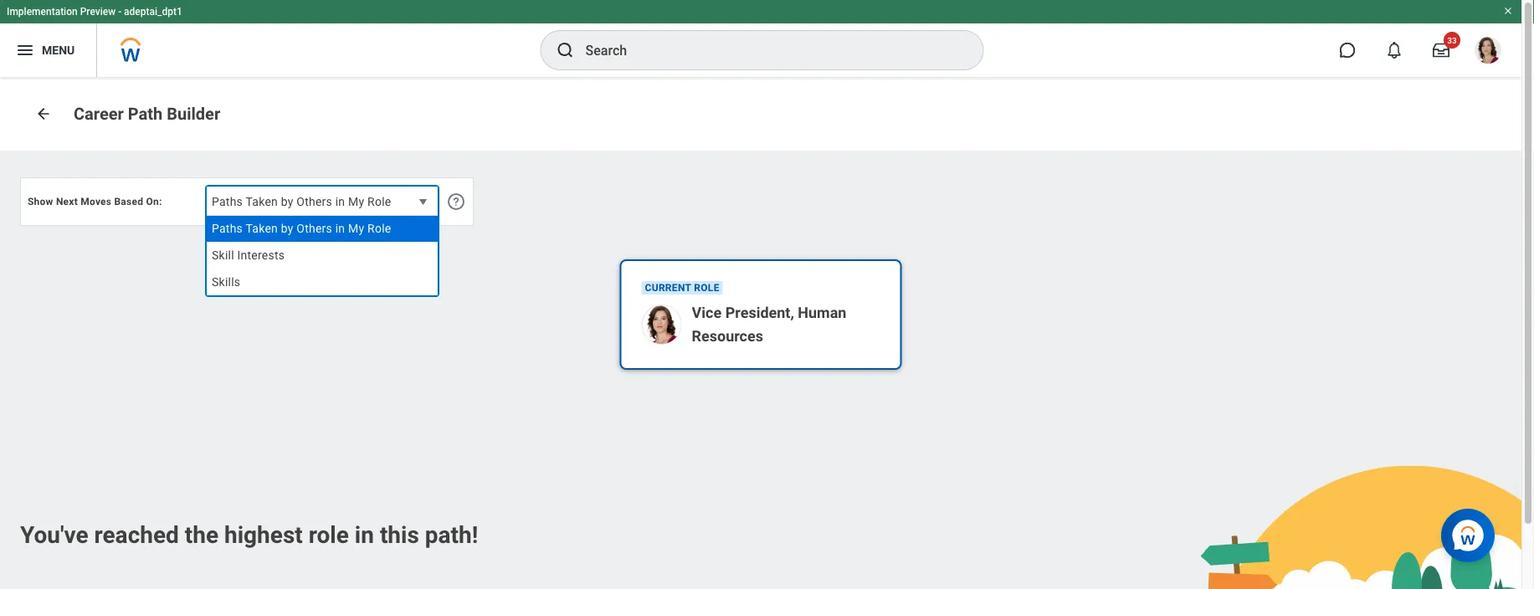 Task type: locate. For each thing, give the bounding box(es) containing it.
current
[[645, 282, 691, 294]]

33
[[1447, 35, 1457, 45]]

1 vertical spatial in
[[335, 221, 345, 235]]

others
[[297, 195, 332, 208], [297, 221, 332, 235]]

others inside dropdown button
[[297, 195, 332, 208]]

paths taken by others in my role button
[[205, 185, 439, 218]]

list box containing paths taken by others in my role
[[206, 215, 439, 296]]

paths taken by others in my role down paths taken by others in my role dropdown button
[[212, 221, 391, 235]]

0 vertical spatial taken
[[246, 195, 278, 208]]

0 vertical spatial others
[[297, 195, 332, 208]]

resources
[[692, 328, 763, 345]]

path
[[128, 104, 163, 123]]

role left question outline "image" at the left top
[[367, 195, 391, 208]]

1 vertical spatial my
[[348, 221, 364, 235]]

human
[[798, 304, 846, 322]]

show next moves based on:
[[28, 196, 162, 208]]

my
[[348, 195, 364, 208], [348, 221, 364, 235]]

0 vertical spatial paths
[[212, 195, 243, 208]]

in
[[335, 195, 345, 208], [335, 221, 345, 235], [355, 521, 374, 549]]

based
[[114, 196, 143, 208]]

preview
[[80, 6, 116, 18]]

by inside list box
[[281, 221, 293, 235]]

list box
[[206, 215, 439, 296]]

2 by from the top
[[281, 221, 293, 235]]

career
[[74, 104, 124, 123]]

taken inside dropdown button
[[246, 195, 278, 208]]

1 others from the top
[[297, 195, 332, 208]]

role
[[367, 195, 391, 208], [367, 221, 391, 235], [694, 282, 720, 294]]

the
[[185, 521, 218, 549]]

profile logan mcneil image
[[1475, 37, 1501, 67]]

menu banner
[[0, 0, 1522, 77]]

next
[[56, 196, 78, 208]]

role
[[309, 521, 349, 549]]

2 paths from the top
[[212, 221, 243, 235]]

paths taken by others in my role up 'interests'
[[212, 195, 391, 208]]

paths taken by others in my role
[[212, 195, 391, 208], [212, 221, 391, 235]]

1 vertical spatial paths
[[212, 221, 243, 235]]

2 paths taken by others in my role from the top
[[212, 221, 391, 235]]

0 vertical spatial by
[[281, 195, 293, 208]]

taken
[[246, 195, 278, 208], [246, 221, 278, 235]]

question outline image
[[446, 192, 466, 212]]

by
[[281, 195, 293, 208], [281, 221, 293, 235]]

vice
[[692, 304, 722, 322]]

1 vertical spatial paths taken by others in my role
[[212, 221, 391, 235]]

role down paths taken by others in my role dropdown button
[[367, 221, 391, 235]]

Search Workday  search field
[[585, 32, 949, 69]]

1 taken from the top
[[246, 195, 278, 208]]

1 vertical spatial others
[[297, 221, 332, 235]]

close environment banner image
[[1503, 6, 1513, 16]]

2 taken from the top
[[246, 221, 278, 235]]

taken inside list box
[[246, 221, 278, 235]]

0 vertical spatial my
[[348, 195, 364, 208]]

my inside dropdown button
[[348, 195, 364, 208]]

role up vice
[[694, 282, 720, 294]]

1 paths from the top
[[212, 195, 243, 208]]

0 vertical spatial role
[[367, 195, 391, 208]]

search image
[[555, 40, 575, 60]]

1 paths taken by others in my role from the top
[[212, 195, 391, 208]]

0 vertical spatial paths taken by others in my role
[[212, 195, 391, 208]]

paths
[[212, 195, 243, 208], [212, 221, 243, 235]]

builder
[[167, 104, 220, 123]]

1 vertical spatial taken
[[246, 221, 278, 235]]

1 my from the top
[[348, 195, 364, 208]]

2 others from the top
[[297, 221, 332, 235]]

menu
[[42, 43, 75, 57]]

reached
[[94, 521, 179, 549]]

1 by from the top
[[281, 195, 293, 208]]

0 vertical spatial in
[[335, 195, 345, 208]]

implementation
[[7, 6, 78, 18]]

1 vertical spatial by
[[281, 221, 293, 235]]

this
[[380, 521, 419, 549]]

2 my from the top
[[348, 221, 364, 235]]



Task type: describe. For each thing, give the bounding box(es) containing it.
by inside dropdown button
[[281, 195, 293, 208]]

skills
[[212, 275, 240, 289]]

arrow left image
[[35, 105, 52, 122]]

2 vertical spatial role
[[694, 282, 720, 294]]

career path builder
[[74, 104, 220, 123]]

33 button
[[1423, 32, 1460, 69]]

skill interests
[[212, 248, 285, 262]]

1 vertical spatial role
[[367, 221, 391, 235]]

show
[[28, 196, 53, 208]]

you've
[[20, 521, 88, 549]]

moves
[[81, 196, 112, 208]]

vice president, human resources
[[692, 304, 846, 345]]

paths taken by others in my role inside list box
[[212, 221, 391, 235]]

highest
[[224, 521, 303, 549]]

role inside dropdown button
[[367, 195, 391, 208]]

implementation preview -   adeptai_dpt1
[[7, 6, 182, 18]]

-
[[118, 6, 121, 18]]

inbox large image
[[1433, 42, 1450, 59]]

interests
[[237, 248, 285, 262]]

end of path image
[[1169, 466, 1534, 589]]

on:
[[146, 196, 162, 208]]

in inside list box
[[335, 221, 345, 235]]

paths taken by others in my role inside dropdown button
[[212, 195, 391, 208]]

justify image
[[15, 40, 35, 60]]

menu button
[[0, 23, 96, 77]]

adeptai_dpt1
[[124, 6, 182, 18]]

notifications large image
[[1386, 42, 1403, 59]]

path!
[[425, 521, 478, 549]]

2 vertical spatial in
[[355, 521, 374, 549]]

skill
[[212, 248, 234, 262]]

president,
[[725, 304, 794, 322]]

in inside dropdown button
[[335, 195, 345, 208]]

paths inside dropdown button
[[212, 195, 243, 208]]

others inside list box
[[297, 221, 332, 235]]

current role
[[645, 282, 720, 294]]

you've reached the highest role in this path!
[[20, 521, 478, 549]]

paths inside list box
[[212, 221, 243, 235]]



Task type: vqa. For each thing, say whether or not it's contained in the screenshot.
Summary LINK
no



